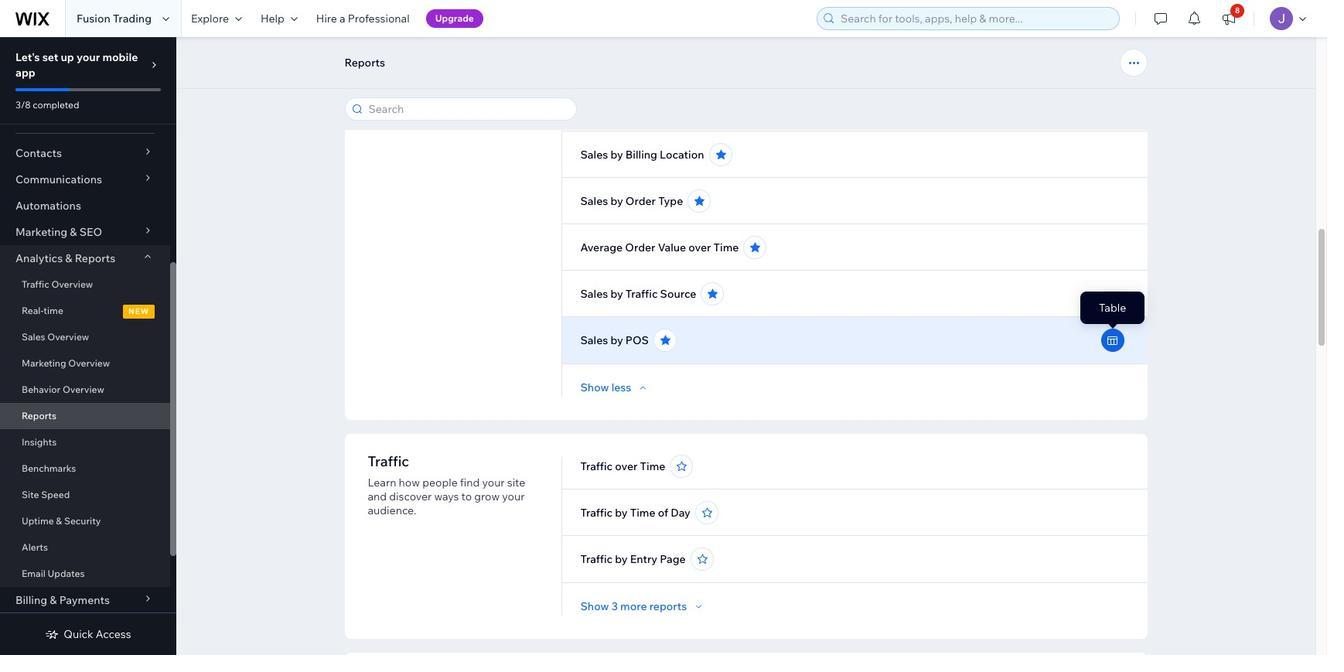 Task type: describe. For each thing, give the bounding box(es) containing it.
sales overview link
[[0, 324, 170, 350]]

site
[[22, 489, 39, 500]]

sales by traffic source
[[581, 287, 696, 301]]

show 3 more reports
[[581, 599, 687, 613]]

app
[[15, 66, 35, 80]]

security
[[64, 515, 101, 527]]

marketing & seo
[[15, 225, 102, 239]]

reports
[[650, 599, 687, 613]]

less
[[612, 381, 632, 395]]

people
[[422, 476, 458, 490]]

uptime & security
[[22, 515, 101, 527]]

help button
[[251, 0, 307, 37]]

by for employee
[[611, 101, 623, 115]]

your right grow
[[502, 490, 525, 504]]

8 button
[[1212, 0, 1246, 37]]

alerts link
[[0, 535, 170, 561]]

behavior
[[22, 384, 61, 395]]

learn
[[368, 476, 396, 490]]

explore
[[191, 12, 229, 26]]

& for uptime
[[56, 515, 62, 527]]

by for pos
[[611, 333, 623, 347]]

access
[[96, 627, 131, 641]]

by for order
[[611, 194, 623, 208]]

set
[[42, 50, 58, 64]]

traffic left source
[[626, 287, 658, 301]]

entry
[[630, 552, 658, 566]]

updates
[[48, 568, 85, 579]]

automations link
[[0, 193, 170, 219]]

help
[[261, 12, 285, 26]]

benchmarks
[[22, 463, 76, 474]]

hire a professional
[[316, 12, 410, 26]]

professional
[[348, 12, 410, 26]]

benchmarks link
[[0, 456, 170, 482]]

time for traffic over time
[[640, 459, 666, 473]]

billing inside dropdown button
[[15, 593, 47, 607]]

payments
[[59, 593, 110, 607]]

Search field
[[364, 98, 571, 120]]

time
[[44, 305, 63, 316]]

insights link
[[0, 429, 170, 456]]

marketing & seo button
[[0, 219, 170, 245]]

traffic by entry page
[[581, 552, 686, 566]]

sales by pos
[[581, 333, 649, 347]]

a
[[340, 12, 346, 26]]

traffic for traffic by time of day
[[581, 506, 613, 520]]

reports inside dropdown button
[[75, 251, 115, 265]]

location
[[660, 148, 704, 162]]

upgrade button
[[426, 9, 483, 28]]

3
[[612, 599, 618, 613]]

value
[[658, 241, 686, 254]]

traffic by time of day
[[581, 506, 691, 520]]

uptime & security link
[[0, 508, 170, 535]]

uptime
[[22, 515, 54, 527]]

let's set up your mobile app
[[15, 50, 138, 80]]

contacts
[[15, 146, 62, 160]]

of
[[658, 506, 668, 520]]

traffic over time
[[581, 459, 666, 473]]

to
[[461, 490, 472, 504]]

quick
[[64, 627, 93, 641]]

grow
[[474, 490, 500, 504]]

sales by employee
[[581, 101, 676, 115]]

audience.
[[368, 504, 416, 517]]

discover
[[389, 490, 432, 504]]

traffic overview
[[22, 278, 93, 290]]

sales for sales by employee
[[581, 101, 608, 115]]

Search for tools, apps, help & more... field
[[836, 8, 1115, 29]]

ways
[[434, 490, 459, 504]]

1 horizontal spatial billing
[[626, 148, 657, 162]]

sales overview
[[22, 331, 89, 343]]

email updates link
[[0, 561, 170, 587]]

traffic for traffic learn how people find your site and discover ways to grow your audience.
[[368, 453, 409, 470]]

overview for traffic overview
[[51, 278, 93, 290]]

8
[[1235, 5, 1240, 15]]

contacts button
[[0, 140, 170, 166]]

overview for behavior overview
[[63, 384, 104, 395]]

3/8 completed
[[15, 99, 79, 111]]

traffic overview link
[[0, 272, 170, 298]]

show less
[[581, 381, 632, 395]]



Task type: locate. For each thing, give the bounding box(es) containing it.
time right value
[[714, 241, 739, 254]]

reports button
[[337, 51, 393, 74]]

analytics
[[15, 251, 63, 265]]

real-time
[[22, 305, 63, 316]]

your right "up"
[[77, 50, 100, 64]]

trading
[[113, 12, 152, 26]]

& down email updates
[[50, 593, 57, 607]]

traffic for traffic overview
[[22, 278, 49, 290]]

how
[[399, 476, 420, 490]]

traffic learn how people find your site and discover ways to grow your audience.
[[368, 453, 525, 517]]

type
[[658, 194, 683, 208]]

0 vertical spatial reports
[[345, 56, 385, 70]]

automations
[[15, 199, 81, 213]]

sales down average
[[581, 287, 608, 301]]

overview up the marketing overview
[[47, 331, 89, 343]]

time
[[714, 241, 739, 254], [640, 459, 666, 473], [630, 506, 656, 520]]

reports for reports link
[[22, 410, 56, 422]]

reports up the insights
[[22, 410, 56, 422]]

& for billing
[[50, 593, 57, 607]]

1 show from the top
[[581, 381, 609, 395]]

&
[[70, 225, 77, 239], [65, 251, 72, 265], [56, 515, 62, 527], [50, 593, 57, 607]]

hire a professional link
[[307, 0, 419, 37]]

sales for sales overview
[[22, 331, 45, 343]]

source
[[660, 287, 696, 301]]

over up "traffic by time of day"
[[615, 459, 638, 473]]

communications button
[[0, 166, 170, 193]]

traffic for traffic by entry page
[[581, 552, 613, 566]]

sales down real-
[[22, 331, 45, 343]]

1 vertical spatial show
[[581, 599, 609, 613]]

order left value
[[625, 241, 656, 254]]

your inside let's set up your mobile app
[[77, 50, 100, 64]]

overview for marketing overview
[[68, 357, 110, 369]]

0 horizontal spatial over
[[615, 459, 638, 473]]

analytics & reports
[[15, 251, 115, 265]]

& left seo
[[70, 225, 77, 239]]

billing & payments button
[[0, 587, 170, 613]]

2 vertical spatial time
[[630, 506, 656, 520]]

by for time
[[615, 506, 628, 520]]

sales left pos
[[581, 333, 608, 347]]

insights
[[22, 436, 57, 448]]

0 horizontal spatial billing
[[15, 593, 47, 607]]

sales
[[581, 101, 608, 115], [581, 148, 608, 162], [581, 194, 608, 208], [581, 287, 608, 301], [22, 331, 45, 343], [581, 333, 608, 347]]

reports down the hire a professional link
[[345, 56, 385, 70]]

by for entry
[[615, 552, 628, 566]]

1 vertical spatial order
[[625, 241, 656, 254]]

show 3 more reports button
[[581, 599, 706, 613]]

traffic left entry
[[581, 552, 613, 566]]

sales down sales by employee
[[581, 148, 608, 162]]

2 horizontal spatial reports
[[345, 56, 385, 70]]

average
[[581, 241, 623, 254]]

table
[[1099, 301, 1126, 315]]

sales for sales by billing location
[[581, 148, 608, 162]]

show for show less
[[581, 381, 609, 395]]

upgrade
[[435, 12, 474, 24]]

traffic up learn on the bottom left of the page
[[368, 453, 409, 470]]

traffic up "traffic by time of day"
[[581, 459, 613, 473]]

find
[[460, 476, 480, 490]]

marketing for marketing overview
[[22, 357, 66, 369]]

by left of
[[615, 506, 628, 520]]

time left of
[[630, 506, 656, 520]]

time for traffic by time of day
[[630, 506, 656, 520]]

0 vertical spatial marketing
[[15, 225, 67, 239]]

1 horizontal spatial over
[[689, 241, 711, 254]]

overview down analytics & reports
[[51, 278, 93, 290]]

reports for reports button
[[345, 56, 385, 70]]

over right value
[[689, 241, 711, 254]]

traffic inside sidebar element
[[22, 278, 49, 290]]

overview down sales overview link
[[68, 357, 110, 369]]

email
[[22, 568, 46, 579]]

0 vertical spatial over
[[689, 241, 711, 254]]

order left type on the top of the page
[[626, 194, 656, 208]]

2 show from the top
[[581, 599, 609, 613]]

time up of
[[640, 459, 666, 473]]

and
[[368, 490, 387, 504]]

by left entry
[[615, 552, 628, 566]]

marketing for marketing & seo
[[15, 225, 67, 239]]

mobile
[[102, 50, 138, 64]]

pos
[[626, 333, 649, 347]]

your left site
[[482, 476, 505, 490]]

sales for sales by pos
[[581, 333, 608, 347]]

& for marketing
[[70, 225, 77, 239]]

sales for sales by order type
[[581, 194, 608, 208]]

seo
[[79, 225, 102, 239]]

alerts
[[22, 541, 48, 553]]

overview down marketing overview link
[[63, 384, 104, 395]]

sales inside sales overview link
[[22, 331, 45, 343]]

reports inside button
[[345, 56, 385, 70]]

show less button
[[581, 381, 650, 395]]

traffic
[[22, 278, 49, 290], [626, 287, 658, 301], [368, 453, 409, 470], [581, 459, 613, 473], [581, 506, 613, 520], [581, 552, 613, 566]]

reports down seo
[[75, 251, 115, 265]]

day
[[671, 506, 691, 520]]

new
[[128, 306, 149, 316]]

& down marketing & seo on the top left
[[65, 251, 72, 265]]

page
[[660, 552, 686, 566]]

3/8
[[15, 99, 31, 111]]

billing & payments
[[15, 593, 110, 607]]

marketing overview
[[22, 357, 110, 369]]

marketing overview link
[[0, 350, 170, 377]]

1 vertical spatial billing
[[15, 593, 47, 607]]

by for billing
[[611, 148, 623, 162]]

0 horizontal spatial reports
[[22, 410, 56, 422]]

sales left the employee at the top of page
[[581, 101, 608, 115]]

site
[[507, 476, 525, 490]]

average order value over time
[[581, 241, 739, 254]]

marketing inside dropdown button
[[15, 225, 67, 239]]

2 vertical spatial reports
[[22, 410, 56, 422]]

by down sales by employee
[[611, 148, 623, 162]]

your
[[77, 50, 100, 64], [482, 476, 505, 490], [502, 490, 525, 504]]

billing down email
[[15, 593, 47, 607]]

sales by order type
[[581, 194, 683, 208]]

sidebar element
[[0, 37, 176, 655]]

speed
[[41, 489, 70, 500]]

analytics & reports button
[[0, 245, 170, 272]]

sales for sales by traffic source
[[581, 287, 608, 301]]

2 order from the top
[[625, 241, 656, 254]]

show
[[581, 381, 609, 395], [581, 599, 609, 613]]

overview for sales overview
[[47, 331, 89, 343]]

employee
[[626, 101, 676, 115]]

email updates
[[22, 568, 85, 579]]

sales up average
[[581, 194, 608, 208]]

behavior overview link
[[0, 377, 170, 403]]

1 vertical spatial reports
[[75, 251, 115, 265]]

show left less
[[581, 381, 609, 395]]

by
[[611, 101, 623, 115], [611, 148, 623, 162], [611, 194, 623, 208], [611, 287, 623, 301], [611, 333, 623, 347], [615, 506, 628, 520], [615, 552, 628, 566]]

site speed link
[[0, 482, 170, 508]]

marketing
[[15, 225, 67, 239], [22, 357, 66, 369]]

by left the employee at the top of page
[[611, 101, 623, 115]]

1 horizontal spatial reports
[[75, 251, 115, 265]]

order
[[626, 194, 656, 208], [625, 241, 656, 254]]

fusion trading
[[77, 12, 152, 26]]

communications
[[15, 172, 102, 186]]

traffic down traffic over time
[[581, 506, 613, 520]]

quick access
[[64, 627, 131, 641]]

& for analytics
[[65, 251, 72, 265]]

site speed
[[22, 489, 70, 500]]

1 vertical spatial time
[[640, 459, 666, 473]]

billing left location
[[626, 148, 657, 162]]

traffic down analytics
[[22, 278, 49, 290]]

traffic inside "traffic learn how people find your site and discover ways to grow your audience."
[[368, 453, 409, 470]]

up
[[61, 50, 74, 64]]

reports
[[345, 56, 385, 70], [75, 251, 115, 265], [22, 410, 56, 422]]

more
[[620, 599, 647, 613]]

0 vertical spatial order
[[626, 194, 656, 208]]

marketing up behavior at the left of page
[[22, 357, 66, 369]]

completed
[[33, 99, 79, 111]]

& inside dropdown button
[[70, 225, 77, 239]]

show left 3
[[581, 599, 609, 613]]

0 vertical spatial show
[[581, 381, 609, 395]]

traffic for traffic over time
[[581, 459, 613, 473]]

show for show 3 more reports
[[581, 599, 609, 613]]

real-
[[22, 305, 44, 316]]

1 vertical spatial over
[[615, 459, 638, 473]]

by for traffic
[[611, 287, 623, 301]]

hire
[[316, 12, 337, 26]]

let's
[[15, 50, 40, 64]]

1 vertical spatial marketing
[[22, 357, 66, 369]]

marketing up analytics
[[15, 225, 67, 239]]

& right uptime at left
[[56, 515, 62, 527]]

0 vertical spatial billing
[[626, 148, 657, 162]]

by up 'sales by pos'
[[611, 287, 623, 301]]

1 order from the top
[[626, 194, 656, 208]]

0 vertical spatial time
[[714, 241, 739, 254]]

by left pos
[[611, 333, 623, 347]]

by up average
[[611, 194, 623, 208]]



Task type: vqa. For each thing, say whether or not it's contained in the screenshot.
To- related to To-Do 'button'
no



